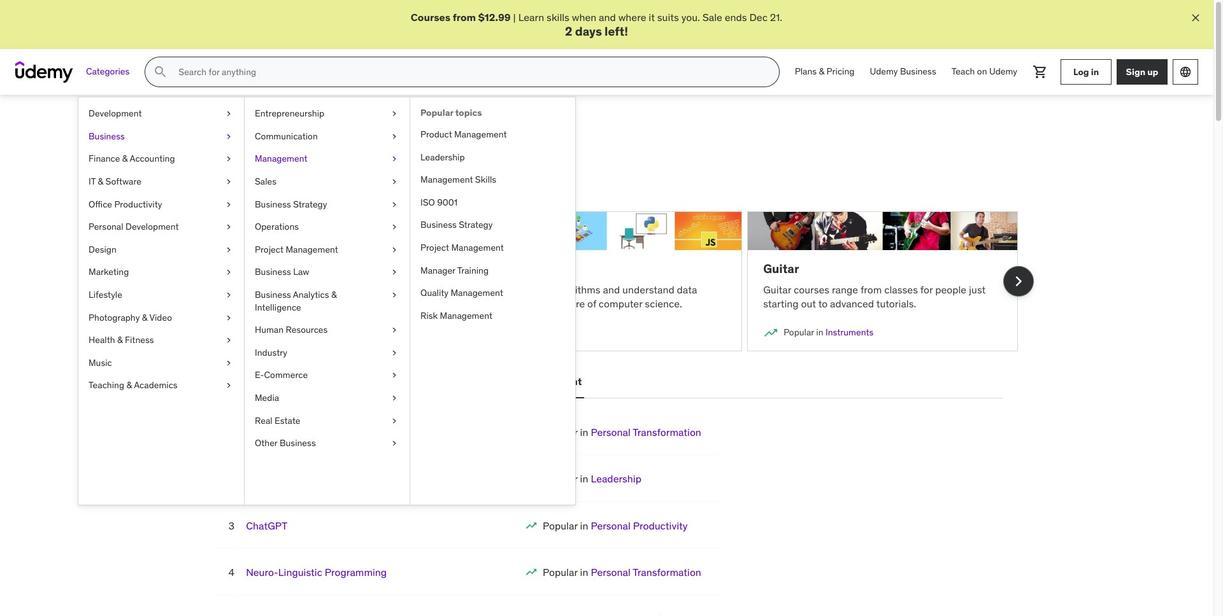 Task type: describe. For each thing, give the bounding box(es) containing it.
on
[[977, 66, 987, 77]]

xsmall image for communication
[[389, 130, 399, 143]]

pricing
[[827, 66, 855, 77]]

4 cell from the top
[[543, 566, 701, 579]]

|
[[513, 11, 516, 24]]

teaching & academics
[[89, 380, 178, 391]]

xsmall image for lifestyle
[[224, 289, 234, 302]]

completely
[[274, 162, 324, 175]]

computers
[[368, 283, 417, 296]]

media
[[255, 392, 279, 404]]

business inside the business analytics & intelligence
[[255, 289, 291, 301]]

intelligence
[[255, 302, 301, 313]]

& inside the business analytics & intelligence
[[331, 289, 337, 301]]

it
[[649, 11, 655, 24]]

shopping cart with 0 items image
[[1033, 64, 1048, 80]]

and inside courses from $12.99 | learn skills when and where it suits you. sale ends dec 21. 2 days left!
[[599, 11, 616, 24]]

from inside guitar courses range from classes for people just starting out to advanced tutorials.
[[861, 283, 882, 296]]

machine learning
[[211, 261, 313, 277]]

probability
[[278, 283, 326, 296]]

to inside guitar courses range from classes for people just starting out to advanced tutorials.
[[818, 298, 828, 310]]

1 vertical spatial training
[[297, 426, 333, 439]]

plans
[[795, 66, 817, 77]]

in for second personal transformation link from the top of the page
[[580, 566, 588, 579]]

chatgpt
[[246, 520, 287, 532]]

0 vertical spatial leadership link
[[410, 146, 575, 169]]

management element
[[410, 98, 575, 505]]

xsmall image for operations
[[389, 221, 399, 234]]

photography & video
[[89, 312, 172, 323]]

photography
[[89, 312, 140, 323]]

xsmall image for business strategy
[[389, 198, 399, 211]]

management up manager training link
[[451, 242, 504, 254]]

up
[[1147, 66, 1158, 78]]

courses
[[411, 11, 450, 24]]

1 vertical spatial leadership
[[591, 473, 641, 486]]

personal development for personal development button
[[472, 375, 582, 388]]

teach on udemy
[[952, 66, 1017, 77]]

days
[[575, 24, 602, 39]]

personal development button
[[469, 367, 584, 397]]

personal productivity link
[[591, 520, 688, 532]]

strategy for project management
[[459, 219, 493, 231]]

office productivity
[[89, 198, 162, 210]]

xsmall image for it & software
[[224, 176, 234, 188]]

health & fitness link
[[78, 329, 244, 352]]

business up finance
[[89, 130, 125, 142]]

learn
[[211, 298, 234, 310]]

strategy for operations
[[293, 198, 327, 210]]

5 cell from the top
[[543, 613, 701, 617]]

structures
[[487, 298, 534, 310]]

popular in image
[[763, 326, 779, 341]]

to left teach
[[328, 283, 338, 296]]

design button
[[361, 367, 400, 397]]

& for academics
[[126, 380, 132, 391]]

human resources link
[[245, 319, 410, 342]]

lifestyle link
[[78, 284, 244, 307]]

neuro-linguistic programming link
[[246, 566, 387, 579]]

skills inside courses from $12.99 | learn skills when and where it suits you. sale ends dec 21. 2 days left!
[[547, 11, 569, 24]]

e-
[[255, 370, 264, 381]]

management down the communication
[[255, 153, 307, 165]]

you.
[[681, 11, 700, 24]]

sale
[[702, 11, 722, 24]]

life coach training link
[[246, 426, 333, 439]]

sign
[[1126, 66, 1145, 78]]

xsmall image for industry
[[389, 347, 399, 359]]

analytics inside the business analytics & intelligence
[[293, 289, 329, 301]]

3 cell from the top
[[543, 520, 688, 532]]

business left teach
[[900, 66, 936, 77]]

design for design button
[[363, 375, 397, 388]]

skills
[[475, 174, 496, 185]]

neuro-linguistic programming
[[246, 566, 387, 579]]

xsmall image for human resources
[[389, 324, 399, 337]]

management up the law
[[286, 244, 338, 255]]

2 personal transformation link from the top
[[591, 566, 701, 579]]

business law link
[[245, 261, 410, 284]]

1 horizontal spatial leadership link
[[591, 473, 641, 486]]

popular in leadership
[[543, 473, 641, 486]]

iso 9001 link
[[410, 192, 575, 214]]

business analytics & intelligence
[[255, 289, 337, 313]]

& for software
[[98, 176, 103, 187]]

it & software
[[89, 176, 141, 187]]

xsmall image for teaching & academics
[[224, 380, 234, 392]]

accounting
[[130, 153, 175, 165]]

0 vertical spatial productivity
[[114, 198, 162, 210]]

personal for second personal transformation link from the top of the page
[[591, 566, 631, 579]]

academics
[[134, 380, 178, 391]]

life
[[246, 426, 263, 439]]

popular in personal productivity
[[543, 520, 688, 532]]

personal for personal productivity link
[[591, 520, 631, 532]]

$12.99
[[478, 11, 511, 24]]

Search for anything text field
[[176, 61, 764, 83]]

use
[[211, 283, 229, 296]]

use statistical probability to teach computers how to learn from data.
[[211, 283, 450, 310]]

manager training link
[[410, 260, 575, 282]]

bestselling button
[[211, 367, 270, 397]]

xsmall image for business law
[[389, 266, 399, 279]]

manager
[[420, 265, 455, 276]]

popular inside management element
[[420, 107, 453, 119]]

project management for leftmost project management link
[[255, 244, 338, 255]]

9001
[[437, 197, 458, 208]]

popular in instruments
[[784, 327, 874, 338]]

categories
[[86, 66, 130, 77]]

quality management
[[420, 287, 503, 299]]

business up operations
[[255, 198, 291, 210]]

categories button
[[78, 57, 137, 87]]

left!
[[605, 24, 628, 39]]

personal development link
[[78, 216, 244, 239]]

log in
[[1073, 66, 1099, 78]]

for
[[920, 283, 933, 296]]

bestselling
[[213, 375, 268, 388]]

core
[[565, 298, 585, 310]]

something
[[224, 162, 272, 175]]

guitar for guitar
[[763, 261, 799, 277]]

at
[[536, 298, 545, 310]]

& for fitness
[[117, 335, 123, 346]]

to right how
[[440, 283, 450, 296]]

marketing
[[89, 266, 129, 278]]

carousel element
[[195, 196, 1034, 367]]

business strategy for iso 9001
[[420, 219, 493, 231]]

project for leftmost project management link
[[255, 244, 283, 255]]

it & software link
[[78, 171, 244, 193]]

health
[[89, 335, 115, 346]]

photography & video link
[[78, 307, 244, 329]]

learning
[[263, 261, 313, 277]]

human resources
[[255, 324, 328, 336]]

teach on udemy link
[[944, 57, 1025, 87]]

human
[[255, 324, 284, 336]]

teach
[[952, 66, 975, 77]]

how
[[419, 283, 438, 296]]

development link
[[78, 103, 244, 125]]

xsmall image for management
[[389, 153, 399, 166]]

the
[[547, 298, 562, 310]]

topics inside management element
[[455, 107, 482, 119]]

0 horizontal spatial project management link
[[245, 239, 410, 261]]

xsmall image for personal development
[[224, 221, 234, 234]]

popular in image for popular in data & analytics
[[211, 326, 226, 341]]

xsmall image for media
[[389, 392, 399, 405]]

xsmall image for marketing
[[224, 266, 234, 279]]



Task type: vqa. For each thing, say whether or not it's contained in the screenshot.
xsmall icon corresponding to Music
yes



Task type: locate. For each thing, give the bounding box(es) containing it.
0 vertical spatial guitar
[[763, 261, 799, 277]]

project inside management element
[[420, 242, 449, 254]]

xsmall image inside communication "link"
[[389, 130, 399, 143]]

xsmall image inside industry "link"
[[389, 347, 399, 359]]

1 vertical spatial learn
[[195, 162, 221, 175]]

algorithms
[[487, 261, 551, 277]]

1 popular in personal transformation from the top
[[543, 426, 701, 439]]

from down the statistical
[[236, 298, 258, 310]]

skills
[[547, 11, 569, 24], [459, 162, 481, 175]]

xsmall image inside real estate link
[[389, 415, 399, 428]]

other business
[[255, 438, 316, 449]]

0 horizontal spatial from
[[236, 298, 258, 310]]

people
[[935, 283, 966, 296]]

development
[[89, 108, 142, 119], [125, 221, 179, 233], [283, 375, 348, 388], [517, 375, 582, 388]]

to right out
[[818, 298, 828, 310]]

range
[[832, 283, 858, 296]]

guitar courses range from classes for people just starting out to advanced tutorials.
[[763, 283, 986, 310]]

in down the popular in personal productivity
[[580, 566, 588, 579]]

& inside carousel element
[[295, 327, 300, 338]]

skills right existing
[[459, 162, 481, 175]]

business strategy down 9001
[[420, 219, 493, 231]]

xsmall image inside "human resources" link
[[389, 324, 399, 337]]

xsmall image inside operations link
[[389, 221, 399, 234]]

xsmall image
[[224, 176, 234, 188], [224, 198, 234, 211], [224, 221, 234, 234], [224, 244, 234, 256], [224, 266, 234, 279], [224, 289, 234, 302], [224, 312, 234, 324], [389, 324, 399, 337], [224, 357, 234, 370], [389, 370, 399, 382], [224, 380, 234, 392], [389, 415, 399, 428], [389, 438, 399, 450]]

real estate link
[[245, 410, 410, 433]]

0 horizontal spatial topics
[[361, 126, 407, 145]]

popular in image for popular in personal transformation
[[525, 566, 538, 579]]

plans & pricing
[[795, 66, 855, 77]]

design inside button
[[363, 375, 397, 388]]

submit search image
[[153, 64, 168, 80]]

quality management link
[[410, 282, 575, 305]]

business inside management element
[[420, 219, 457, 231]]

management skills
[[420, 174, 496, 185]]

leadership inside management element
[[420, 151, 465, 163]]

transformation for 1st personal transformation link from the top of the page
[[633, 426, 701, 439]]

1 vertical spatial productivity
[[633, 520, 688, 532]]

business down estate
[[280, 438, 316, 449]]

entrepreneurship
[[255, 108, 324, 119]]

management down popular topics on the left
[[454, 129, 507, 140]]

xsmall image for music
[[224, 357, 234, 370]]

xsmall image inside entrepreneurship link
[[389, 108, 399, 120]]

0 vertical spatial leadership
[[420, 151, 465, 163]]

business analytics & intelligence link
[[245, 284, 410, 319]]

xsmall image inside the management link
[[389, 153, 399, 166]]

e-commerce link
[[245, 365, 410, 387]]

learn for algorithms
[[487, 283, 513, 296]]

1 transformation from the top
[[633, 426, 701, 439]]

instruments link
[[826, 327, 874, 338]]

project management for the right project management link
[[420, 242, 504, 254]]

xsmall image inside media link
[[389, 392, 399, 405]]

0 vertical spatial personal transformation link
[[591, 426, 701, 439]]

business strategy link
[[245, 193, 410, 216], [410, 214, 575, 237]]

xsmall image for sales
[[389, 176, 399, 188]]

project for the right project management link
[[420, 242, 449, 254]]

business strategy up operations
[[255, 198, 327, 210]]

xsmall image for design
[[224, 244, 234, 256]]

xsmall image inside the business link
[[224, 130, 234, 143]]

0 horizontal spatial strategy
[[293, 198, 327, 210]]

ends
[[725, 11, 747, 24]]

project up manager on the top
[[420, 242, 449, 254]]

0 vertical spatial business strategy
[[255, 198, 327, 210]]

xsmall image inside marketing link
[[224, 266, 234, 279]]

in down popular in leadership
[[580, 520, 588, 532]]

0 vertical spatial from
[[453, 11, 476, 24]]

business strategy link for operations
[[245, 193, 410, 216]]

0 horizontal spatial project
[[255, 244, 283, 255]]

1 guitar from the top
[[763, 261, 799, 277]]

& left video
[[142, 312, 147, 323]]

xsmall image for health & fitness
[[224, 335, 234, 347]]

resources
[[286, 324, 328, 336]]

xsmall image inside 'other business' link
[[389, 438, 399, 450]]

0 vertical spatial popular in image
[[211, 326, 226, 341]]

popular in image
[[211, 326, 226, 341], [525, 520, 538, 532], [525, 566, 538, 579]]

& right plans
[[819, 66, 824, 77]]

log
[[1073, 66, 1089, 78]]

chatgpt link
[[246, 520, 287, 532]]

business down iso 9001 in the left of the page
[[420, 219, 457, 231]]

strategy down iso 9001 link
[[459, 219, 493, 231]]

xsmall image for business analytics & intelligence
[[389, 289, 399, 302]]

finance
[[89, 153, 120, 165]]

0 vertical spatial popular in personal transformation
[[543, 426, 701, 439]]

management down manager training link
[[451, 287, 503, 299]]

1 vertical spatial personal development
[[472, 375, 582, 388]]

udemy right on
[[989, 66, 1017, 77]]

and down entrepreneurship at top
[[260, 126, 289, 145]]

and inside learn to build algorithms and understand data structures at the core of computer science.
[[603, 283, 620, 296]]

business strategy for sales
[[255, 198, 327, 210]]

learn right | on the top of page
[[518, 11, 544, 24]]

popular in personal transformation down the popular in personal productivity
[[543, 566, 701, 579]]

2 vertical spatial from
[[236, 298, 258, 310]]

0 horizontal spatial project management
[[255, 244, 338, 255]]

management skills link
[[410, 169, 575, 192]]

analytics down the law
[[293, 289, 329, 301]]

& right data
[[295, 327, 300, 338]]

product management
[[420, 129, 507, 140]]

management up 9001
[[420, 174, 473, 185]]

0 vertical spatial learn
[[518, 11, 544, 24]]

0 vertical spatial strategy
[[293, 198, 327, 210]]

1 vertical spatial popular in personal transformation
[[543, 566, 701, 579]]

0 horizontal spatial learn
[[195, 162, 221, 175]]

1 cell from the top
[[543, 426, 701, 439]]

topics
[[455, 107, 482, 119], [361, 126, 407, 145]]

0 horizontal spatial udemy
[[870, 66, 898, 77]]

&
[[819, 66, 824, 77], [122, 153, 128, 165], [98, 176, 103, 187], [331, 289, 337, 301], [142, 312, 147, 323], [295, 327, 300, 338], [117, 335, 123, 346], [126, 380, 132, 391]]

0 vertical spatial skills
[[547, 11, 569, 24]]

dec
[[749, 11, 768, 24]]

xsmall image for development
[[224, 108, 234, 120]]

popular in personal transformation for 1st personal transformation link from the top of the page
[[543, 426, 701, 439]]

project up machine learning at the left top of page
[[255, 244, 283, 255]]

1 horizontal spatial udemy
[[989, 66, 1017, 77]]

design for design link
[[89, 244, 116, 255]]

design up marketing
[[89, 244, 116, 255]]

in for the instruments link at the right bottom
[[816, 327, 823, 338]]

e-commerce
[[255, 370, 308, 381]]

xsmall image inside music link
[[224, 357, 234, 370]]

0 horizontal spatial productivity
[[114, 198, 162, 210]]

project management link up the algorithms
[[410, 237, 575, 260]]

strategy
[[293, 198, 327, 210], [459, 219, 493, 231]]

1 horizontal spatial training
[[457, 265, 489, 276]]

0 horizontal spatial skills
[[459, 162, 481, 175]]

xsmall image inside lifestyle link
[[224, 289, 234, 302]]

personal development for personal development link on the left of page
[[89, 221, 179, 233]]

1 vertical spatial analytics
[[302, 327, 338, 338]]

1 horizontal spatial business strategy link
[[410, 214, 575, 237]]

leadership down the product
[[420, 151, 465, 163]]

& for video
[[142, 312, 147, 323]]

project management inside management element
[[420, 242, 504, 254]]

project management link up the law
[[245, 239, 410, 261]]

neuro-
[[246, 566, 278, 579]]

log in link
[[1061, 59, 1112, 85]]

0 vertical spatial and
[[599, 11, 616, 24]]

guitar inside guitar courses range from classes for people just starting out to advanced tutorials.
[[763, 283, 791, 296]]

popular topics
[[420, 107, 482, 119]]

2 vertical spatial and
[[603, 283, 620, 296]]

1 horizontal spatial business strategy
[[420, 219, 493, 231]]

analytics up industry "link"
[[302, 327, 338, 338]]

business strategy link down management skills link
[[410, 214, 575, 237]]

learn inside courses from $12.99 | learn skills when and where it suits you. sale ends dec 21. 2 days left!
[[518, 11, 544, 24]]

in for 1st personal transformation link from the top of the page
[[580, 426, 588, 439]]

health & fitness
[[89, 335, 154, 346]]

1 horizontal spatial skills
[[547, 11, 569, 24]]

to inside learn to build algorithms and understand data structures at the core of computer science.
[[515, 283, 525, 296]]

0 vertical spatial personal development
[[89, 221, 179, 233]]

to
[[328, 283, 338, 296], [440, 283, 450, 296], [515, 283, 525, 296], [818, 298, 828, 310]]

iso 9001
[[420, 197, 458, 208]]

1 udemy from the left
[[870, 66, 898, 77]]

of
[[587, 298, 596, 310]]

1 horizontal spatial from
[[453, 11, 476, 24]]

training
[[457, 265, 489, 276], [297, 426, 333, 439]]

trending
[[292, 126, 358, 145]]

learn for popular and trending topics
[[195, 162, 221, 175]]

leadership link up the popular in personal productivity
[[591, 473, 641, 486]]

other
[[255, 438, 277, 449]]

0 horizontal spatial design
[[89, 244, 116, 255]]

programming
[[325, 566, 387, 579]]

1 horizontal spatial personal development
[[472, 375, 582, 388]]

xsmall image inside photography & video link
[[224, 312, 234, 324]]

1 horizontal spatial strategy
[[459, 219, 493, 231]]

product management link
[[410, 124, 575, 146]]

and
[[599, 11, 616, 24], [260, 126, 289, 145], [603, 283, 620, 296]]

law
[[293, 266, 309, 278]]

in for personal productivity link
[[580, 520, 588, 532]]

skills up 2
[[547, 11, 569, 24]]

1 horizontal spatial project management link
[[410, 237, 575, 260]]

udemy right pricing
[[870, 66, 898, 77]]

1 vertical spatial topics
[[361, 126, 407, 145]]

1 vertical spatial popular in image
[[525, 520, 538, 532]]

& right it
[[98, 176, 103, 187]]

2 horizontal spatial from
[[861, 283, 882, 296]]

business strategy link for project management
[[410, 214, 575, 237]]

popular in personal transformation
[[543, 426, 701, 439], [543, 566, 701, 579]]

in up the popular in personal productivity
[[580, 473, 588, 486]]

close image
[[1189, 11, 1202, 24]]

analytics inside carousel element
[[302, 327, 338, 338]]

training inside management element
[[457, 265, 489, 276]]

2 vertical spatial popular in image
[[525, 566, 538, 579]]

xsmall image for entrepreneurship
[[389, 108, 399, 120]]

from inside courses from $12.99 | learn skills when and where it suits you. sale ends dec 21. 2 days left!
[[453, 11, 476, 24]]

teaching
[[89, 380, 124, 391]]

0 horizontal spatial business strategy link
[[245, 193, 410, 216]]

0 vertical spatial analytics
[[293, 289, 329, 301]]

and up left!
[[599, 11, 616, 24]]

1 vertical spatial design
[[363, 375, 397, 388]]

1 horizontal spatial project
[[420, 242, 449, 254]]

xsmall image inside office productivity link
[[224, 198, 234, 211]]

1 vertical spatial leadership link
[[591, 473, 641, 486]]

xsmall image inside it & software link
[[224, 176, 234, 188]]

xsmall image inside business analytics & intelligence link
[[389, 289, 399, 302]]

learn
[[518, 11, 544, 24], [195, 162, 221, 175], [487, 283, 513, 296]]

personal for 1st personal transformation link from the top of the page
[[591, 426, 631, 439]]

instruments
[[826, 327, 874, 338]]

xsmall image for other business
[[389, 438, 399, 450]]

coach
[[265, 426, 294, 439]]

xsmall image inside teaching & academics link
[[224, 380, 234, 392]]

business up the statistical
[[255, 266, 291, 278]]

0 vertical spatial topics
[[455, 107, 482, 119]]

data.
[[260, 298, 283, 310]]

build
[[527, 283, 549, 296]]

in for data & analytics link
[[264, 327, 271, 338]]

real
[[255, 415, 272, 426]]

1 vertical spatial transformation
[[633, 566, 701, 579]]

guitar
[[763, 261, 799, 277], [763, 283, 791, 296]]

xsmall image for real estate
[[389, 415, 399, 428]]

0 horizontal spatial leadership
[[420, 151, 465, 163]]

2 popular in personal transformation from the top
[[543, 566, 701, 579]]

design link
[[78, 239, 244, 261]]

transformation for second personal transformation link from the top of the page
[[633, 566, 701, 579]]

xsmall image inside sales link
[[389, 176, 399, 188]]

marketing link
[[78, 261, 244, 284]]

business strategy link down new in the left top of the page
[[245, 193, 410, 216]]

business strategy inside management element
[[420, 219, 493, 231]]

& for accounting
[[122, 153, 128, 165]]

1 vertical spatial strategy
[[459, 219, 493, 231]]

iso
[[420, 197, 435, 208]]

0 vertical spatial design
[[89, 244, 116, 255]]

business law
[[255, 266, 309, 278]]

xsmall image for office productivity
[[224, 198, 234, 211]]

xsmall image inside e-commerce 'link'
[[389, 370, 399, 382]]

& right finance
[[122, 153, 128, 165]]

1 horizontal spatial topics
[[455, 107, 482, 119]]

productivity
[[114, 198, 162, 210], [633, 520, 688, 532]]

personal development inside button
[[472, 375, 582, 388]]

in up popular in leadership
[[580, 426, 588, 439]]

0 horizontal spatial leadership link
[[410, 146, 575, 169]]

office productivity link
[[78, 193, 244, 216]]

topics up improve
[[361, 126, 407, 145]]

xsmall image for project management
[[389, 244, 399, 256]]

& for pricing
[[819, 66, 824, 77]]

fitness
[[125, 335, 154, 346]]

xsmall image for photography & video
[[224, 312, 234, 324]]

suits
[[657, 11, 679, 24]]

0 vertical spatial transformation
[[633, 426, 701, 439]]

1 vertical spatial from
[[861, 283, 882, 296]]

udemy business
[[870, 66, 936, 77]]

learn inside learn to build algorithms and understand data structures at the core of computer science.
[[487, 283, 513, 296]]

1 vertical spatial and
[[260, 126, 289, 145]]

1 horizontal spatial design
[[363, 375, 397, 388]]

0 horizontal spatial personal development
[[89, 221, 179, 233]]

next image
[[1008, 271, 1028, 292]]

& left teach
[[331, 289, 337, 301]]

xsmall image for e-commerce
[[389, 370, 399, 382]]

music
[[89, 357, 112, 369]]

in left data
[[264, 327, 271, 338]]

popular in personal transformation for second personal transformation link from the top of the page
[[543, 566, 701, 579]]

popular in personal transformation up popular in leadership
[[543, 426, 701, 439]]

popular in data & analytics
[[232, 327, 338, 338]]

project management link
[[410, 237, 575, 260], [245, 239, 410, 261]]

1 horizontal spatial project management
[[420, 242, 504, 254]]

understand
[[622, 283, 674, 296]]

strategy inside management element
[[459, 219, 493, 231]]

video
[[149, 312, 172, 323]]

learn up structures
[[487, 283, 513, 296]]

2 udemy from the left
[[989, 66, 1017, 77]]

management down quality management
[[440, 310, 492, 322]]

xsmall image inside development link
[[224, 108, 234, 120]]

new
[[327, 162, 346, 175]]

learn something completely new or improve your existing skills
[[195, 162, 481, 175]]

sales
[[255, 176, 277, 187]]

design down industry "link"
[[363, 375, 397, 388]]

xsmall image inside finance & accounting link
[[224, 153, 234, 166]]

project management up learning
[[255, 244, 338, 255]]

2 cell from the top
[[543, 473, 641, 486]]

choose a language image
[[1179, 66, 1192, 78]]

1 horizontal spatial learn
[[487, 283, 513, 296]]

learn to build algorithms and understand data structures at the core of computer science.
[[487, 283, 697, 310]]

project management up manager training
[[420, 242, 504, 254]]

1 vertical spatial skills
[[459, 162, 481, 175]]

from up the advanced
[[861, 283, 882, 296]]

2 vertical spatial learn
[[487, 283, 513, 296]]

personal inside button
[[472, 375, 515, 388]]

xsmall image inside personal development link
[[224, 221, 234, 234]]

0 vertical spatial training
[[457, 265, 489, 276]]

design
[[89, 244, 116, 255], [363, 375, 397, 388]]

from inside use statistical probability to teach computers how to learn from data.
[[236, 298, 258, 310]]

learn left something
[[195, 162, 221, 175]]

business up intelligence
[[255, 289, 291, 301]]

computer
[[599, 298, 642, 310]]

leadership link up skills
[[410, 146, 575, 169]]

2 guitar from the top
[[763, 283, 791, 296]]

risk
[[420, 310, 438, 322]]

4
[[229, 566, 235, 579]]

data & analytics link
[[273, 327, 338, 338]]

leadership up the popular in personal productivity
[[591, 473, 641, 486]]

and up computer
[[603, 283, 620, 296]]

topics up the product management
[[455, 107, 482, 119]]

popular in image for popular in personal productivity
[[525, 520, 538, 532]]

0 horizontal spatial business strategy
[[255, 198, 327, 210]]

from left $12.99
[[453, 11, 476, 24]]

1 personal transformation link from the top
[[591, 426, 701, 439]]

1 vertical spatial personal transformation link
[[591, 566, 701, 579]]

xsmall image inside design link
[[224, 244, 234, 256]]

xsmall image for business
[[224, 130, 234, 143]]

1 vertical spatial business strategy
[[420, 219, 493, 231]]

2 horizontal spatial learn
[[518, 11, 544, 24]]

0 horizontal spatial training
[[297, 426, 333, 439]]

advanced
[[830, 298, 874, 310]]

& right health
[[117, 335, 123, 346]]

teaching & academics link
[[78, 375, 244, 397]]

xsmall image inside business law link
[[389, 266, 399, 279]]

finance & accounting link
[[78, 148, 244, 171]]

guitar for guitar courses range from classes for people just starting out to advanced tutorials.
[[763, 283, 791, 296]]

strategy down sales link
[[293, 198, 327, 210]]

in left instruments
[[816, 327, 823, 338]]

science.
[[645, 298, 682, 310]]

cell
[[543, 426, 701, 439], [543, 473, 641, 486], [543, 520, 688, 532], [543, 566, 701, 579], [543, 613, 701, 617]]

in right log
[[1091, 66, 1099, 78]]

udemy image
[[15, 61, 73, 83]]

1 horizontal spatial productivity
[[633, 520, 688, 532]]

xsmall image for finance & accounting
[[224, 153, 234, 166]]

operations
[[255, 221, 299, 233]]

xsmall image
[[224, 108, 234, 120], [389, 108, 399, 120], [224, 130, 234, 143], [389, 130, 399, 143], [224, 153, 234, 166], [389, 153, 399, 166], [389, 176, 399, 188], [389, 198, 399, 211], [389, 221, 399, 234], [389, 244, 399, 256], [389, 266, 399, 279], [389, 289, 399, 302], [224, 335, 234, 347], [389, 347, 399, 359], [389, 392, 399, 405]]

to up structures
[[515, 283, 525, 296]]

1 vertical spatial guitar
[[763, 283, 791, 296]]

& right teaching
[[126, 380, 132, 391]]

2 transformation from the top
[[633, 566, 701, 579]]

1 horizontal spatial leadership
[[591, 473, 641, 486]]

xsmall image inside health & fitness link
[[224, 335, 234, 347]]



